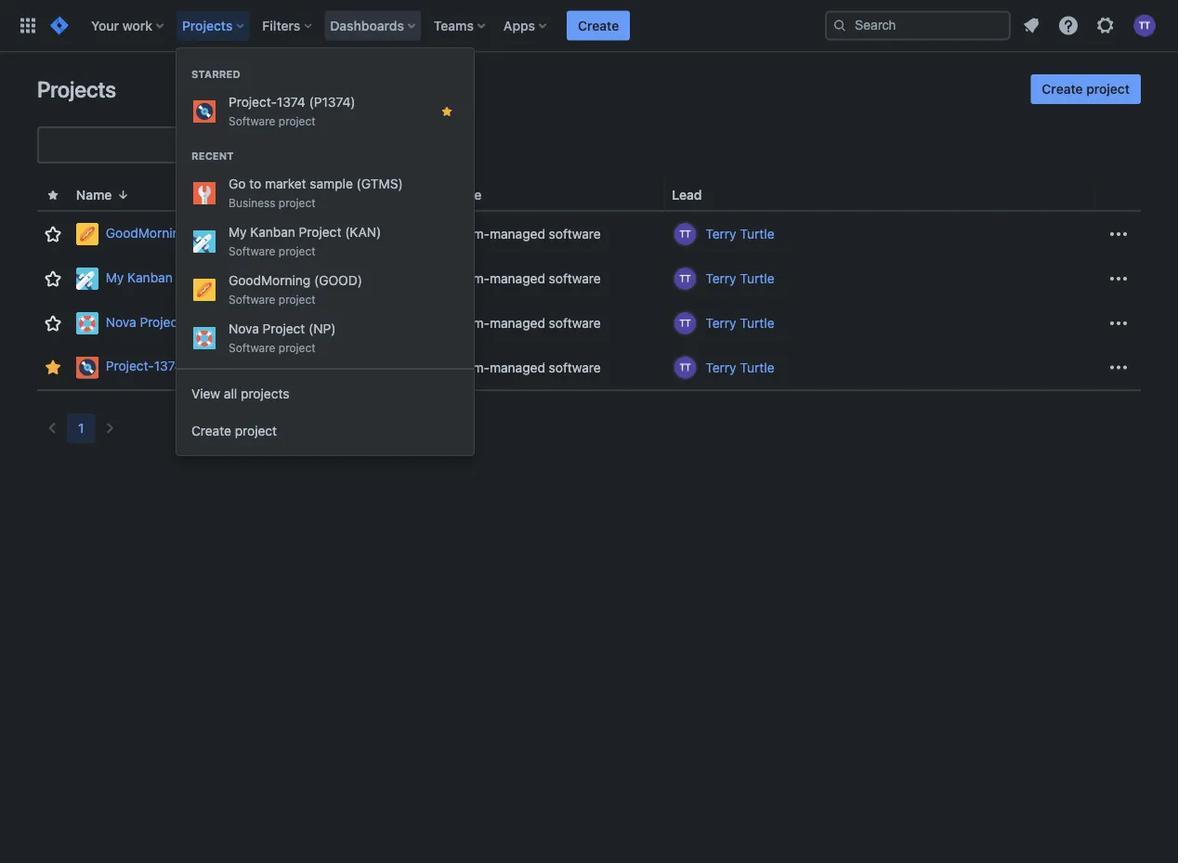 Task type: vqa. For each thing, say whether or not it's contained in the screenshot.
Dismiss Quickstart image
no



Task type: locate. For each thing, give the bounding box(es) containing it.
4 turtle from the top
[[740, 360, 775, 375]]

1 vertical spatial more image
[[1108, 356, 1130, 379]]

1 horizontal spatial nova
[[229, 321, 259, 336]]

0 vertical spatial my
[[229, 224, 247, 240]]

software down business
[[229, 244, 275, 257]]

1 terry turtle link from the top
[[706, 225, 775, 243]]

1 horizontal spatial create project button
[[1031, 74, 1141, 104]]

kanban up nova project
[[127, 270, 173, 285]]

1374 for project-1374
[[154, 358, 183, 374]]

my down business
[[229, 224, 247, 240]]

project up (np)
[[279, 293, 316, 306]]

lead button
[[665, 185, 724, 206]]

terry turtle link for kan
[[706, 269, 775, 288]]

team-managed software for good
[[451, 226, 601, 242]]

0 vertical spatial create project button
[[1031, 74, 1141, 104]]

4 terry turtle link from the top
[[706, 358, 775, 377]]

dashboards button
[[325, 11, 423, 40]]

1 vertical spatial more image
[[1108, 268, 1130, 290]]

1 vertical spatial kanban
[[127, 270, 173, 285]]

view
[[191, 386, 220, 401]]

more image
[[1108, 312, 1130, 335], [1108, 356, 1130, 379]]

create project button down p1374
[[177, 413, 474, 450]]

1 vertical spatial projects
[[37, 76, 116, 102]]

1374
[[277, 94, 305, 110], [154, 358, 183, 374]]

projects down your
[[37, 76, 116, 102]]

my inside my kanban project (kan) software project
[[229, 224, 247, 240]]

2 managed from the top
[[490, 271, 545, 286]]

0 horizontal spatial 1374
[[154, 358, 183, 374]]

3 managed from the top
[[490, 315, 545, 331]]

project down "key"
[[299, 224, 341, 240]]

terry turtle for p1374
[[706, 360, 775, 375]]

1 horizontal spatial goodmorning
[[229, 273, 311, 288]]

1 horizontal spatial kanban
[[250, 224, 295, 240]]

project left (np)
[[263, 321, 305, 336]]

0 horizontal spatial my
[[106, 270, 124, 285]]

team- for good
[[451, 226, 490, 242]]

goodmorning inside goodmorning (good) software project
[[229, 273, 311, 288]]

kan
[[319, 271, 345, 286]]

view all projects
[[191, 386, 289, 401]]

kanban down business
[[250, 224, 295, 240]]

software
[[549, 226, 601, 242], [549, 271, 601, 286], [549, 315, 601, 331], [549, 360, 601, 375]]

project inside my kanban project (kan) software project
[[279, 244, 316, 257]]

to
[[249, 176, 261, 191]]

1 vertical spatial create project
[[191, 423, 277, 439]]

project down my kanban project
[[140, 314, 182, 330]]

2 software from the top
[[229, 244, 275, 257]]

1374 down nova project link
[[154, 358, 183, 374]]

0 vertical spatial create project
[[1042, 81, 1130, 97]]

project inside the nova project (np) software project
[[263, 321, 305, 336]]

0 horizontal spatial goodmorning
[[106, 225, 188, 240]]

3 software from the top
[[229, 293, 275, 306]]

2 vertical spatial create
[[191, 423, 231, 439]]

project inside my kanban project (kan) software project
[[299, 224, 341, 240]]

1 vertical spatial goodmorning
[[229, 273, 311, 288]]

team-managed software
[[451, 226, 601, 242], [451, 271, 601, 286], [451, 315, 601, 331], [451, 360, 601, 375]]

banner
[[0, 0, 1178, 52]]

0 vertical spatial kanban
[[250, 224, 295, 240]]

type
[[451, 187, 482, 203]]

1 horizontal spatial project-
[[229, 94, 277, 110]]

0 horizontal spatial nova
[[106, 314, 136, 330]]

terry turtle link
[[706, 225, 775, 243], [706, 269, 775, 288], [706, 314, 775, 333], [706, 358, 775, 377]]

2 terry from the top
[[706, 271, 736, 286]]

4 team- from the top
[[451, 360, 490, 375]]

create project down the help image
[[1042, 81, 1130, 97]]

create project down all
[[191, 423, 277, 439]]

goodmorning up my kanban project
[[106, 225, 188, 240]]

name
[[76, 187, 112, 203]]

project down (np)
[[279, 341, 316, 354]]

team- for kan
[[451, 271, 490, 286]]

next image
[[99, 417, 121, 439]]

1 team- from the top
[[451, 226, 490, 242]]

create down "view"
[[191, 423, 231, 439]]

(p1374)
[[309, 94, 355, 110]]

3 terry turtle link from the top
[[706, 314, 775, 333]]

software inside the nova project (np) software project
[[229, 341, 275, 354]]

(gtms)
[[356, 176, 403, 191]]

1 horizontal spatial projects
[[182, 18, 233, 33]]

my kanban project link
[[76, 268, 304, 290]]

project- inside project-1374 (p1374) software project
[[229, 94, 277, 110]]

2 team- from the top
[[451, 271, 490, 286]]

name button
[[69, 185, 138, 206]]

1 horizontal spatial 1374
[[277, 94, 305, 110]]

create down the help image
[[1042, 81, 1083, 97]]

teams button
[[428, 11, 492, 40]]

nova
[[106, 314, 136, 330], [229, 321, 259, 336]]

0 vertical spatial project-
[[229, 94, 277, 110]]

your profile and settings image
[[1134, 14, 1156, 37]]

kanban for my kanban project
[[127, 270, 173, 285]]

projects
[[182, 18, 233, 33], [37, 76, 116, 102]]

managed
[[490, 226, 545, 242], [490, 271, 545, 286], [490, 315, 545, 331], [490, 360, 545, 375]]

4 software from the top
[[549, 360, 601, 375]]

1374 left (p1374) at the left of the page
[[277, 94, 305, 110]]

my
[[229, 224, 247, 240], [106, 270, 124, 285]]

project- down starred at the left top of page
[[229, 94, 277, 110]]

managed for good
[[490, 226, 545, 242]]

2 horizontal spatial create
[[1042, 81, 1083, 97]]

software for p1374
[[549, 360, 601, 375]]

recent
[[191, 150, 234, 162]]

projects button
[[177, 11, 251, 40]]

create inside button
[[578, 18, 619, 33]]

notifications image
[[1020, 14, 1043, 37]]

kanban inside my kanban project (kan) software project
[[250, 224, 295, 240]]

2 terry turtle from the top
[[706, 271, 775, 286]]

0 vertical spatial projects
[[182, 18, 233, 33]]

software up the nova project (np) software project
[[229, 293, 275, 306]]

projects inside "dropdown button"
[[182, 18, 233, 33]]

1 vertical spatial my
[[106, 270, 124, 285]]

terry turtle
[[706, 226, 775, 242], [706, 271, 775, 286], [706, 315, 775, 331], [706, 360, 775, 375]]

team-
[[451, 226, 490, 242], [451, 271, 490, 286], [451, 315, 490, 331], [451, 360, 490, 375]]

project-1374 link
[[76, 356, 304, 379]]

3 terry from the top
[[706, 315, 736, 331]]

0 vertical spatial create
[[578, 18, 619, 33]]

4 terry from the top
[[706, 360, 736, 375]]

starred
[[191, 68, 240, 80]]

goodmorning
[[106, 225, 188, 240], [229, 273, 311, 288]]

1 managed from the top
[[490, 226, 545, 242]]

software
[[229, 114, 275, 127], [229, 244, 275, 257], [229, 293, 275, 306], [229, 341, 275, 354]]

project- for project-1374 (p1374) software project
[[229, 94, 277, 110]]

my for my kanban project
[[106, 270, 124, 285]]

1 more image from the top
[[1108, 312, 1130, 335]]

project-1374 (p1374) software project
[[229, 94, 355, 127]]

project
[[1086, 81, 1130, 97], [279, 114, 316, 127], [279, 196, 316, 209], [279, 244, 316, 257], [279, 293, 316, 306], [279, 341, 316, 354], [235, 423, 277, 439]]

0 vertical spatial goodmorning
[[106, 225, 188, 240]]

goodmorning for goodmorning (good) software project
[[229, 273, 311, 288]]

3 team-managed software from the top
[[451, 315, 601, 331]]

your work button
[[85, 11, 171, 40]]

managed for kan
[[490, 271, 545, 286]]

4 team-managed software from the top
[[451, 360, 601, 375]]

0 horizontal spatial create project button
[[177, 413, 474, 450]]

2 turtle from the top
[[740, 271, 775, 286]]

1 software from the top
[[549, 226, 601, 242]]

create right apps popup button
[[578, 18, 619, 33]]

1374 inside project-1374 (p1374) software project
[[277, 94, 305, 110]]

key button
[[311, 185, 364, 206]]

np
[[319, 315, 337, 331]]

go
[[229, 176, 246, 191]]

create button
[[567, 11, 630, 40]]

project down (p1374) at the left of the page
[[279, 114, 316, 127]]

your
[[91, 18, 119, 33]]

create
[[578, 18, 619, 33], [1042, 81, 1083, 97], [191, 423, 231, 439]]

more image
[[1108, 223, 1130, 245], [1108, 268, 1130, 290]]

terry
[[706, 226, 736, 242], [706, 271, 736, 286], [706, 315, 736, 331], [706, 360, 736, 375]]

software for np
[[549, 315, 601, 331]]

0 horizontal spatial project-
[[106, 358, 154, 374]]

4 managed from the top
[[490, 360, 545, 375]]

0 vertical spatial more image
[[1108, 312, 1130, 335]]

1 terry turtle from the top
[[706, 226, 775, 242]]

1 vertical spatial 1374
[[154, 358, 183, 374]]

goodmorning down my kanban project (kan) software project
[[229, 273, 311, 288]]

nova project (np) software project
[[229, 321, 336, 354]]

terry turtle for kan
[[706, 271, 775, 286]]

key
[[319, 187, 342, 203]]

software up recent
[[229, 114, 275, 127]]

team-managed software for p1374
[[451, 360, 601, 375]]

project
[[299, 224, 341, 240], [176, 270, 219, 285], [140, 314, 182, 330], [263, 321, 305, 336]]

create project button down the help image
[[1031, 74, 1141, 104]]

project up goodmorning (good) software project
[[279, 244, 316, 257]]

None text field
[[39, 132, 221, 158]]

1 terry from the top
[[706, 226, 736, 242]]

0 horizontal spatial create project
[[191, 423, 277, 439]]

terry turtle for good
[[706, 226, 775, 242]]

1 team-managed software from the top
[[451, 226, 601, 242]]

jira software image
[[48, 14, 71, 37], [48, 14, 71, 37]]

create project button
[[1031, 74, 1141, 104], [177, 413, 474, 450]]

1 turtle from the top
[[740, 226, 775, 242]]

previous image
[[41, 417, 63, 439]]

projects up starred at the left top of page
[[182, 18, 233, 33]]

nova down goodmorning (good) software project
[[229, 321, 259, 336]]

nova inside the nova project (np) software project
[[229, 321, 259, 336]]

project down market
[[279, 196, 316, 209]]

your work
[[91, 18, 152, 33]]

2 software from the top
[[549, 271, 601, 286]]

1 vertical spatial create
[[1042, 81, 1083, 97]]

team-managed software for np
[[451, 315, 601, 331]]

1 software from the top
[[229, 114, 275, 127]]

0 vertical spatial more image
[[1108, 223, 1130, 245]]

kanban for my kanban project (kan) software project
[[250, 224, 295, 240]]

banner containing your work
[[0, 0, 1178, 52]]

project- down nova project
[[106, 358, 154, 374]]

2 team-managed software from the top
[[451, 271, 601, 286]]

0 horizontal spatial kanban
[[127, 270, 173, 285]]

work
[[122, 18, 152, 33]]

nova up project-1374
[[106, 314, 136, 330]]

turtle
[[740, 226, 775, 242], [740, 271, 775, 286], [740, 315, 775, 331], [740, 360, 775, 375]]

4 terry turtle from the top
[[706, 360, 775, 375]]

project-
[[229, 94, 277, 110], [106, 358, 154, 374]]

turtle for good
[[740, 226, 775, 242]]

project down goodmorning link on the left of the page
[[176, 270, 219, 285]]

3 team- from the top
[[451, 315, 490, 331]]

2 terry turtle link from the top
[[706, 269, 775, 288]]

software up 'view all projects'
[[229, 341, 275, 354]]

terry for np
[[706, 315, 736, 331]]

software for kan
[[549, 271, 601, 286]]

teams
[[434, 18, 474, 33]]

my up nova project
[[106, 270, 124, 285]]

goodmorning (good) software project
[[229, 273, 362, 306]]

project inside project-1374 (p1374) software project
[[279, 114, 316, 127]]

1 horizontal spatial my
[[229, 224, 247, 240]]

group
[[177, 48, 474, 368]]

3 turtle from the top
[[740, 315, 775, 331]]

0 horizontal spatial projects
[[37, 76, 116, 102]]

1 horizontal spatial create
[[578, 18, 619, 33]]

star nova project image
[[42, 312, 64, 335]]

0 vertical spatial 1374
[[277, 94, 305, 110]]

1 vertical spatial project-
[[106, 358, 154, 374]]

3 software from the top
[[549, 315, 601, 331]]

kanban
[[250, 224, 295, 240], [127, 270, 173, 285]]

terry turtle for np
[[706, 315, 775, 331]]

p1374
[[319, 360, 356, 375]]

create project
[[1042, 81, 1130, 97], [191, 423, 277, 439]]

4 software from the top
[[229, 341, 275, 354]]

3 terry turtle from the top
[[706, 315, 775, 331]]

0 horizontal spatial create
[[191, 423, 231, 439]]

appswitcher icon image
[[17, 14, 39, 37]]

1 horizontal spatial create project
[[1042, 81, 1130, 97]]



Task type: describe. For each thing, give the bounding box(es) containing it.
software inside goodmorning (good) software project
[[229, 293, 275, 306]]

terry turtle link for p1374
[[706, 358, 775, 377]]

project inside go to market sample (gtms) business project
[[279, 196, 316, 209]]

team- for p1374
[[451, 360, 490, 375]]

Search field
[[825, 11, 1011, 40]]

terry for kan
[[706, 271, 736, 286]]

apps button
[[498, 11, 554, 40]]

my for my kanban project (kan) software project
[[229, 224, 247, 240]]

star project-1374 image
[[42, 356, 64, 379]]

filters button
[[257, 11, 319, 40]]

star goodmorning image
[[42, 223, 64, 245]]

managed for p1374
[[490, 360, 545, 375]]

project- for project-1374
[[106, 358, 154, 374]]

sample
[[310, 176, 353, 191]]

nova project link
[[76, 312, 304, 335]]

go to market sample (gtms) business project
[[229, 176, 403, 209]]

project inside the nova project (np) software project
[[279, 341, 316, 354]]

create project for the "create project" button to the right
[[1042, 81, 1130, 97]]

create for the "create project" button to the right
[[1042, 81, 1083, 97]]

dashboards
[[330, 18, 404, 33]]

view all projects link
[[177, 375, 474, 413]]

goodmorning for goodmorning
[[106, 225, 188, 240]]

my kanban project
[[106, 270, 219, 285]]

primary element
[[11, 0, 825, 52]]

1
[[78, 420, 84, 436]]

turtle for np
[[740, 315, 775, 331]]

search image
[[833, 18, 847, 33]]

1 vertical spatial create project button
[[177, 413, 474, 450]]

business
[[229, 196, 275, 209]]

(kan)
[[345, 224, 381, 240]]

turtle for kan
[[740, 271, 775, 286]]

apps
[[504, 18, 535, 33]]

team- for np
[[451, 315, 490, 331]]

project down projects
[[235, 423, 277, 439]]

project down settings 'image'
[[1086, 81, 1130, 97]]

turtle for p1374
[[740, 360, 775, 375]]

nova for nova project (np) software project
[[229, 321, 259, 336]]

2 more image from the top
[[1108, 268, 1130, 290]]

settings image
[[1095, 14, 1117, 37]]

1374 for project-1374 (p1374) software project
[[277, 94, 305, 110]]

market
[[265, 176, 306, 191]]

lead
[[672, 187, 702, 203]]

good
[[319, 226, 358, 242]]

1 button
[[67, 413, 95, 443]]

terry turtle link for np
[[706, 314, 775, 333]]

help image
[[1057, 14, 1080, 37]]

software inside my kanban project (kan) software project
[[229, 244, 275, 257]]

nova project
[[106, 314, 182, 330]]

managed for np
[[490, 315, 545, 331]]

2 more image from the top
[[1108, 356, 1130, 379]]

nova for nova project
[[106, 314, 136, 330]]

group containing project-1374 (p1374)
[[177, 48, 474, 368]]

terry for good
[[706, 226, 736, 242]]

terry turtle link for good
[[706, 225, 775, 243]]

1 more image from the top
[[1108, 223, 1130, 245]]

(np)
[[309, 321, 336, 336]]

team-managed software for kan
[[451, 271, 601, 286]]

create project for the "create project" button to the bottom
[[191, 423, 277, 439]]

all
[[224, 386, 237, 401]]

software inside project-1374 (p1374) software project
[[229, 114, 275, 127]]

filters
[[262, 18, 300, 33]]

(good)
[[314, 273, 362, 288]]

software for good
[[549, 226, 601, 242]]

create for the "create project" button to the bottom
[[191, 423, 231, 439]]

terry for p1374
[[706, 360, 736, 375]]

project-1374
[[106, 358, 183, 374]]

star project-1374 (p1374) image
[[439, 104, 454, 119]]

star my kanban project image
[[42, 268, 64, 290]]

project inside goodmorning (good) software project
[[279, 293, 316, 306]]

projects
[[241, 386, 289, 401]]

my kanban project (kan) software project
[[229, 224, 381, 257]]

goodmorning link
[[76, 223, 304, 245]]



